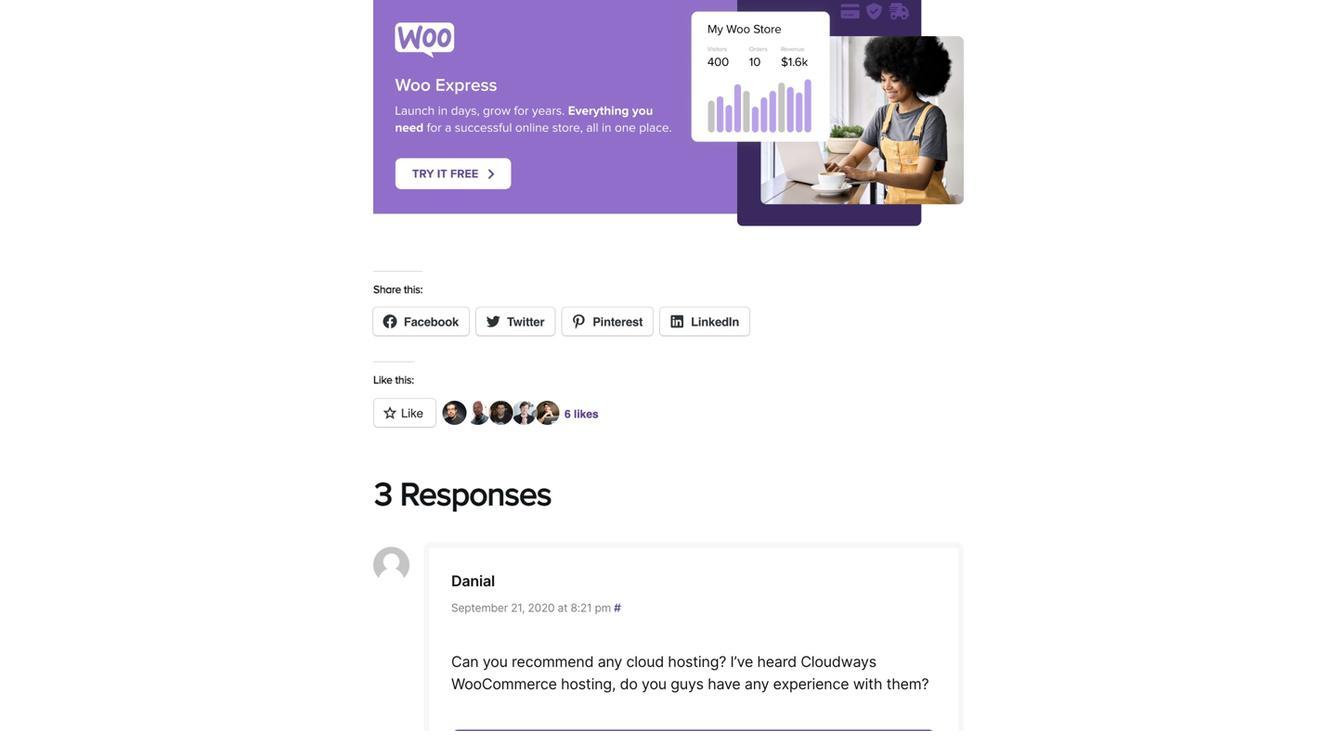 Task type: vqa. For each thing, say whether or not it's contained in the screenshot.
Like this:
yes



Task type: describe. For each thing, give the bounding box(es) containing it.
twitter
[[507, 315, 545, 329]]

twitter link
[[477, 308, 555, 336]]

hosting?
[[668, 653, 726, 671]]

pinterest link
[[562, 308, 653, 336]]

share
[[373, 283, 401, 296]]

8:21
[[571, 602, 592, 615]]

with
[[853, 676, 882, 694]]

guys
[[671, 676, 704, 694]]

0 vertical spatial you
[[483, 653, 508, 671]]

woocommerce
[[451, 676, 557, 694]]

september 21, 2020    at     8:21 pm #
[[451, 602, 621, 615]]

like this:
[[373, 374, 414, 386]]

cloud
[[626, 653, 664, 671]]

can
[[451, 653, 479, 671]]

21,
[[511, 602, 525, 615]]

try wooexpress for free image
[[373, 0, 964, 239]]

do
[[620, 676, 638, 694]]

1 vertical spatial any
[[745, 676, 769, 694]]

i've
[[730, 653, 753, 671]]

heard
[[757, 653, 797, 671]]

like
[[373, 374, 393, 386]]

can you recommend any cloud hosting? i've heard cloudways woocommerce hosting, do you guys have any experience with them?
[[451, 653, 929, 694]]

this: for like this:
[[395, 374, 414, 386]]

linkedin
[[691, 315, 739, 329]]

this: for share this:
[[404, 283, 423, 296]]

2020
[[528, 602, 555, 615]]

pinterest
[[593, 315, 643, 329]]

share this:
[[373, 283, 423, 296]]



Task type: locate. For each thing, give the bounding box(es) containing it.
facebook link
[[373, 308, 469, 336]]

you
[[483, 653, 508, 671], [642, 676, 667, 694]]

at
[[558, 602, 568, 615]]

you down cloud
[[642, 676, 667, 694]]

september
[[451, 602, 508, 615]]

3
[[373, 475, 392, 512]]

1 vertical spatial this:
[[395, 374, 414, 386]]

facebook
[[404, 315, 459, 329]]

any down i've
[[745, 676, 769, 694]]

0 horizontal spatial you
[[483, 653, 508, 671]]

you up woocommerce
[[483, 653, 508, 671]]

1 horizontal spatial you
[[642, 676, 667, 694]]

have
[[708, 676, 741, 694]]

linkedin link
[[661, 308, 750, 336]]

this: right like
[[395, 374, 414, 386]]

# link
[[614, 602, 621, 615]]

#
[[614, 602, 621, 615]]

them?
[[887, 676, 929, 694]]

0 vertical spatial any
[[598, 653, 622, 671]]

this: right share
[[404, 283, 423, 296]]

responses
[[400, 475, 551, 512]]

this:
[[404, 283, 423, 296], [395, 374, 414, 386]]

0 vertical spatial this:
[[404, 283, 423, 296]]

1 horizontal spatial any
[[745, 676, 769, 694]]

0 horizontal spatial any
[[598, 653, 622, 671]]

danial
[[451, 572, 495, 591]]

any up do
[[598, 653, 622, 671]]

recommend
[[512, 653, 594, 671]]

cloudways
[[801, 653, 877, 671]]

any
[[598, 653, 622, 671], [745, 676, 769, 694]]

experience
[[773, 676, 849, 694]]

1 vertical spatial you
[[642, 676, 667, 694]]

3 responses
[[373, 475, 551, 512]]

pm
[[595, 602, 611, 615]]

hosting,
[[561, 676, 616, 694]]



